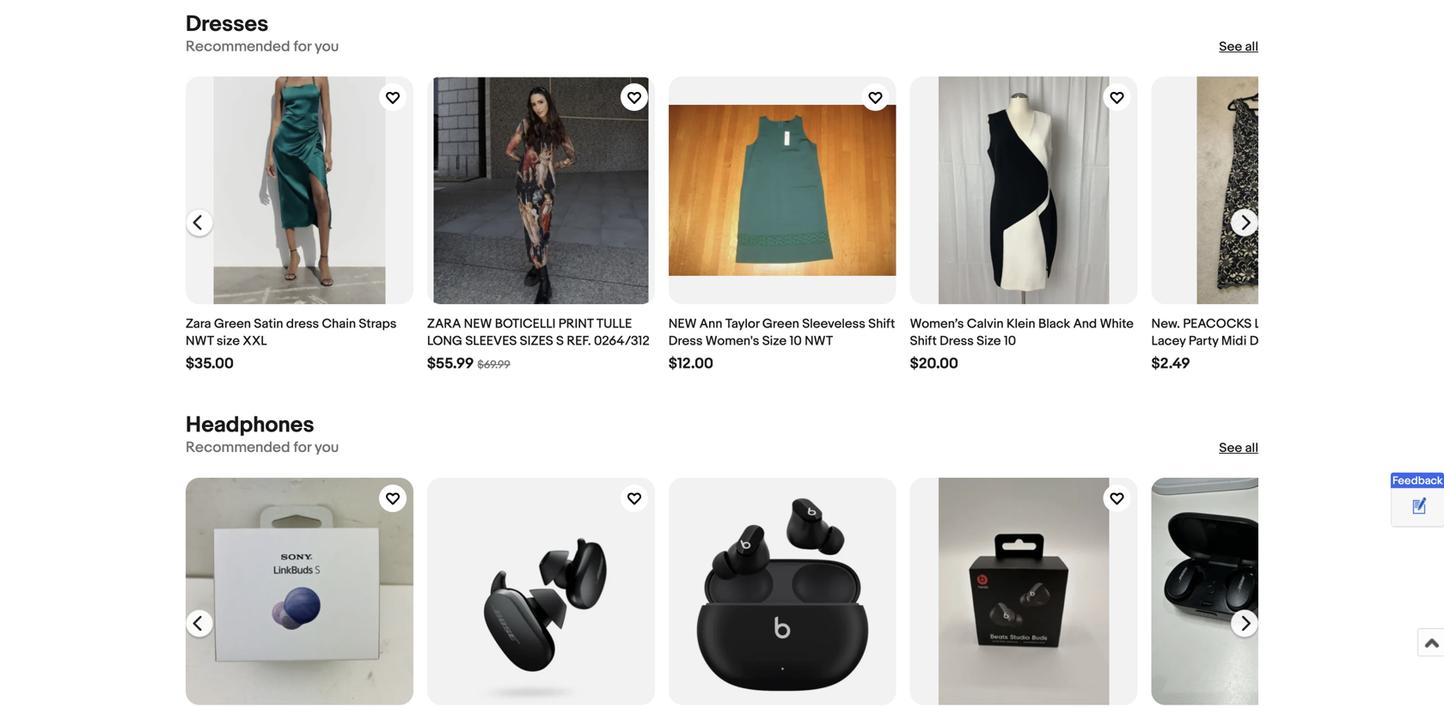 Task type: locate. For each thing, give the bounding box(es) containing it.
10 for nwt
[[790, 334, 802, 349]]

0 horizontal spatial black
[[1039, 316, 1071, 332]]

1 horizontal spatial size
[[977, 334, 1001, 349]]

&
[[1330, 316, 1339, 332]]

3 10 from the left
[[1318, 334, 1330, 349]]

lacey
[[1152, 334, 1186, 349]]

0 vertical spatial for
[[294, 38, 311, 56]]

for
[[294, 38, 311, 56], [294, 439, 311, 457]]

1 vertical spatial see all link
[[1220, 440, 1259, 457]]

green right taylor
[[763, 316, 800, 332]]

all for dresses
[[1246, 39, 1259, 55]]

nwt down sleeveless
[[805, 334, 833, 349]]

2 recommended from the top
[[186, 439, 290, 457]]

2 horizontal spatial 10
[[1318, 334, 1330, 349]]

midi
[[1222, 334, 1247, 349]]

0 vertical spatial recommended for you element
[[186, 38, 339, 56]]

see
[[1220, 39, 1243, 55], [1220, 441, 1243, 456]]

recommended
[[186, 38, 290, 56], [186, 439, 290, 457]]

xxl
[[243, 334, 267, 349]]

0 horizontal spatial new
[[464, 316, 492, 332]]

1 horizontal spatial nwt
[[805, 334, 833, 349]]

long
[[427, 334, 463, 349]]

1 vertical spatial all
[[1246, 441, 1259, 456]]

0 vertical spatial shift
[[869, 316, 895, 332]]

$55.99
[[427, 355, 474, 373]]

nwt
[[186, 334, 214, 349], [805, 334, 833, 349]]

dress down women's
[[940, 334, 974, 349]]

2 new from the left
[[669, 316, 697, 332]]

recommended for you element for headphones
[[186, 439, 339, 457]]

1 recommended from the top
[[186, 38, 290, 56]]

dress
[[286, 316, 319, 332]]

zara
[[427, 316, 461, 332]]

1 vertical spatial shift
[[910, 334, 937, 349]]

dress
[[669, 334, 703, 349], [940, 334, 974, 349]]

women's
[[910, 316, 964, 332]]

1 horizontal spatial 10
[[1004, 334, 1017, 349]]

new up sleeves on the top
[[464, 316, 492, 332]]

1 recommended for you from the top
[[186, 38, 339, 56]]

1 see all link from the top
[[1220, 38, 1259, 56]]

ref.
[[567, 334, 591, 349]]

1 size from the left
[[763, 334, 787, 349]]

size down the lovely
[[1290, 334, 1315, 349]]

size right women's
[[763, 334, 787, 349]]

10 right women's
[[790, 334, 802, 349]]

black
[[1039, 316, 1071, 332], [1295, 316, 1327, 332]]

shift inside women's calvin klein black and white shift dress size 10 $20.00
[[910, 334, 937, 349]]

10
[[790, 334, 802, 349], [1004, 334, 1017, 349], [1318, 334, 1330, 349]]

recommended for you element for dresses
[[186, 38, 339, 56]]

headphones
[[186, 412, 314, 439]]

1 recommended for you element from the top
[[186, 38, 339, 56]]

size
[[763, 334, 787, 349], [977, 334, 1001, 349], [1290, 334, 1315, 349]]

green inside zara green satin dress chain straps nwt size xxl $35.00
[[214, 316, 251, 332]]

new
[[464, 316, 492, 332], [669, 316, 697, 332]]

2 for from the top
[[294, 439, 311, 457]]

new left ann
[[669, 316, 697, 332]]

2 size from the left
[[977, 334, 1001, 349]]

sleeves
[[466, 334, 517, 349]]

1 see all from the top
[[1220, 39, 1259, 55]]

1 vertical spatial see
[[1220, 441, 1243, 456]]

see all link
[[1220, 38, 1259, 56], [1220, 440, 1259, 457]]

klein
[[1007, 316, 1036, 332]]

2 nwt from the left
[[805, 334, 833, 349]]

see all link for dresses
[[1220, 38, 1259, 56]]

2 black from the left
[[1295, 316, 1327, 332]]

shift
[[869, 316, 895, 332], [910, 334, 937, 349]]

1 all from the top
[[1246, 39, 1259, 55]]

women's
[[706, 334, 760, 349]]

1 horizontal spatial black
[[1295, 316, 1327, 332]]

$55.99 text field
[[427, 355, 474, 373]]

10 inside new ann taylor green sleeveless shift dress women's size  10 nwt $12.00
[[790, 334, 802, 349]]

peacocks
[[1183, 316, 1252, 332]]

size down calvin
[[977, 334, 1001, 349]]

shift right sleeveless
[[869, 316, 895, 332]]

1 for from the top
[[294, 38, 311, 56]]

see all
[[1220, 39, 1259, 55], [1220, 441, 1259, 456]]

0 vertical spatial all
[[1246, 39, 1259, 55]]

2 10 from the left
[[1004, 334, 1017, 349]]

all
[[1246, 39, 1259, 55], [1246, 441, 1259, 456]]

1 horizontal spatial dress
[[940, 334, 974, 349]]

green
[[214, 316, 251, 332], [763, 316, 800, 332]]

size for nwt
[[763, 334, 787, 349]]

2 see all link from the top
[[1220, 440, 1259, 457]]

$12.00 text field
[[669, 355, 714, 373]]

1 horizontal spatial green
[[763, 316, 800, 332]]

black left &
[[1295, 316, 1327, 332]]

2 green from the left
[[763, 316, 800, 332]]

0 horizontal spatial nwt
[[186, 334, 214, 349]]

1 vertical spatial you
[[315, 439, 339, 457]]

0 horizontal spatial green
[[214, 316, 251, 332]]

0 horizontal spatial dress
[[669, 334, 703, 349]]

size inside women's calvin klein black and white shift dress size 10 $20.00
[[977, 334, 1001, 349]]

0 vertical spatial see
[[1220, 39, 1243, 55]]

1 vertical spatial for
[[294, 439, 311, 457]]

1 vertical spatial recommended for you element
[[186, 439, 339, 457]]

new inside zara new boticelli print tulle long sleeves sizes s ref. 0264/312 $55.99 $69.99
[[464, 316, 492, 332]]

10 inside women's calvin klein black and white shift dress size 10 $20.00
[[1004, 334, 1017, 349]]

1 black from the left
[[1039, 316, 1071, 332]]

0 horizontal spatial shift
[[869, 316, 895, 332]]

1 horizontal spatial shift
[[910, 334, 937, 349]]

1 vertical spatial see all
[[1220, 441, 1259, 456]]

gold
[[1342, 316, 1371, 332]]

1 vertical spatial recommended for you
[[186, 439, 339, 457]]

taylor
[[726, 316, 760, 332]]

0 vertical spatial see all link
[[1220, 38, 1259, 56]]

$69.99
[[478, 359, 511, 372]]

black for $20.00
[[1039, 316, 1071, 332]]

1 see from the top
[[1220, 39, 1243, 55]]

previous price $69.99 text field
[[478, 359, 511, 372]]

recommended for you
[[186, 38, 339, 56], [186, 439, 339, 457]]

10 down klein
[[1004, 334, 1017, 349]]

recommended for you for headphones
[[186, 439, 339, 457]]

3 size from the left
[[1290, 334, 1315, 349]]

tulle
[[597, 316, 632, 332]]

dress up "$12.00"
[[669, 334, 703, 349]]

black inside new. peacocks lovely black & gold lacey party midi dress. size 10 $2.49
[[1295, 316, 1327, 332]]

green up size
[[214, 316, 251, 332]]

chain
[[322, 316, 356, 332]]

black left the and
[[1039, 316, 1071, 332]]

satin
[[254, 316, 283, 332]]

and
[[1074, 316, 1097, 332]]

2 see all from the top
[[1220, 441, 1259, 456]]

new ann taylor green sleeveless shift dress women's size  10 nwt $12.00
[[669, 316, 895, 373]]

0 horizontal spatial 10
[[790, 334, 802, 349]]

black inside women's calvin klein black and white shift dress size 10 $20.00
[[1039, 316, 1071, 332]]

2 horizontal spatial size
[[1290, 334, 1315, 349]]

2 see from the top
[[1220, 441, 1243, 456]]

2 you from the top
[[315, 439, 339, 457]]

you
[[315, 38, 339, 56], [315, 439, 339, 457]]

1 horizontal spatial new
[[669, 316, 697, 332]]

0 vertical spatial see all
[[1220, 39, 1259, 55]]

0 vertical spatial you
[[315, 38, 339, 56]]

recommended for you for dresses
[[186, 38, 339, 56]]

10 right the dress.
[[1318, 334, 1330, 349]]

2 all from the top
[[1246, 441, 1259, 456]]

nwt down the zara at the top left of the page
[[186, 334, 214, 349]]

zara new boticelli print tulle long sleeves sizes s ref. 0264/312 $55.99 $69.99
[[427, 316, 650, 373]]

2 dress from the left
[[940, 334, 974, 349]]

2 recommended for you element from the top
[[186, 439, 339, 457]]

1 you from the top
[[315, 38, 339, 56]]

0 horizontal spatial size
[[763, 334, 787, 349]]

0 vertical spatial recommended
[[186, 38, 290, 56]]

1 nwt from the left
[[186, 334, 214, 349]]

size inside new ann taylor green sleeveless shift dress women's size  10 nwt $12.00
[[763, 334, 787, 349]]

new.
[[1152, 316, 1181, 332]]

dress inside women's calvin klein black and white shift dress size 10 $20.00
[[940, 334, 974, 349]]

dress.
[[1250, 334, 1287, 349]]

1 new from the left
[[464, 316, 492, 332]]

see all for dresses
[[1220, 39, 1259, 55]]

shift down women's
[[910, 334, 937, 349]]

white
[[1100, 316, 1134, 332]]

zara
[[186, 316, 211, 332]]

1 green from the left
[[214, 316, 251, 332]]

1 10 from the left
[[790, 334, 802, 349]]

0 vertical spatial recommended for you
[[186, 38, 339, 56]]

recommended for you element
[[186, 38, 339, 56], [186, 439, 339, 457]]

dresses link
[[186, 11, 269, 38]]

2 recommended for you from the top
[[186, 439, 339, 457]]

print
[[559, 316, 594, 332]]

$2.49
[[1152, 355, 1191, 373]]

calvin
[[967, 316, 1004, 332]]

1 dress from the left
[[669, 334, 703, 349]]

1 vertical spatial recommended
[[186, 439, 290, 457]]



Task type: describe. For each thing, give the bounding box(es) containing it.
size for $20.00
[[977, 334, 1001, 349]]

for for dresses
[[294, 38, 311, 56]]

dress inside new ann taylor green sleeveless shift dress women's size  10 nwt $12.00
[[669, 334, 703, 349]]

party
[[1189, 334, 1219, 349]]

$20.00 text field
[[910, 355, 959, 373]]

new. peacocks lovely black & gold lacey party midi dress. size 10 $2.49
[[1152, 316, 1371, 373]]

$35.00
[[186, 355, 234, 373]]

you for headphones
[[315, 439, 339, 457]]

shift inside new ann taylor green sleeveless shift dress women's size  10 nwt $12.00
[[869, 316, 895, 332]]

sizes
[[520, 334, 554, 349]]

$2.49 text field
[[1152, 355, 1191, 373]]

see all link for headphones
[[1220, 440, 1259, 457]]

headphones link
[[186, 412, 314, 439]]

green inside new ann taylor green sleeveless shift dress women's size  10 nwt $12.00
[[763, 316, 800, 332]]

0264/312
[[594, 334, 650, 349]]

see for dresses
[[1220, 39, 1243, 55]]

all for headphones
[[1246, 441, 1259, 456]]

straps
[[359, 316, 397, 332]]

see for headphones
[[1220, 441, 1243, 456]]

feedback
[[1393, 475, 1443, 488]]

ann
[[700, 316, 723, 332]]

$35.00 text field
[[186, 355, 234, 373]]

$12.00
[[669, 355, 714, 373]]

s
[[556, 334, 564, 349]]

you for dresses
[[315, 38, 339, 56]]

dresses
[[186, 11, 269, 38]]

recommended for headphones
[[186, 439, 290, 457]]

$20.00
[[910, 355, 959, 373]]

nwt inside new ann taylor green sleeveless shift dress women's size  10 nwt $12.00
[[805, 334, 833, 349]]

sleeveless
[[802, 316, 866, 332]]

boticelli
[[495, 316, 556, 332]]

10 inside new. peacocks lovely black & gold lacey party midi dress. size 10 $2.49
[[1318, 334, 1330, 349]]

new inside new ann taylor green sleeveless shift dress women's size  10 nwt $12.00
[[669, 316, 697, 332]]

black for size
[[1295, 316, 1327, 332]]

size
[[217, 334, 240, 349]]

lovely
[[1255, 316, 1292, 332]]

zara green satin dress chain straps nwt size xxl $35.00
[[186, 316, 397, 373]]

for for headphones
[[294, 439, 311, 457]]

10 for $20.00
[[1004, 334, 1017, 349]]

women's calvin klein black and white shift dress size 10 $20.00
[[910, 316, 1134, 373]]

recommended for dresses
[[186, 38, 290, 56]]

size inside new. peacocks lovely black & gold lacey party midi dress. size 10 $2.49
[[1290, 334, 1315, 349]]

see all for headphones
[[1220, 441, 1259, 456]]

nwt inside zara green satin dress chain straps nwt size xxl $35.00
[[186, 334, 214, 349]]



Task type: vqa. For each thing, say whether or not it's contained in the screenshot.
NEW within the NEW Ann Taylor Green Sleeveless Shift Dress Women's Size  10 NWT $12.00
yes



